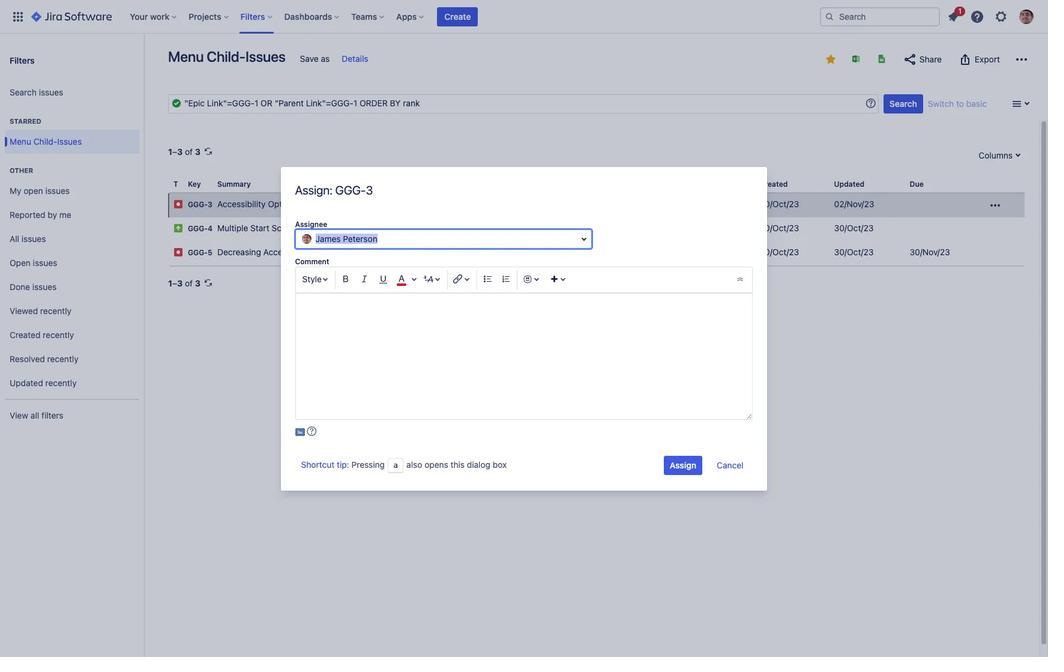 Task type: vqa. For each thing, say whether or not it's contained in the screenshot.
more image
no



Task type: describe. For each thing, give the bounding box(es) containing it.
states
[[426, 223, 450, 233]]

ggg- for decreasing accessibility slider speed
[[188, 248, 208, 257]]

as
[[321, 53, 330, 64]]

3 down bug image at the top left
[[177, 278, 183, 288]]

menu inside starred group
[[10, 136, 31, 146]]

dialog
[[467, 459, 491, 469]]

view all filters link
[[5, 404, 139, 428]]

created for created
[[760, 180, 788, 189]]

ggg-5 link
[[188, 248, 212, 257]]

3 inside ggg-3 accessibility options
[[208, 200, 212, 209]]

issues inside my open issues link
[[45, 185, 70, 196]]

search for search
[[890, 98, 918, 109]]

recently for resolved recently
[[47, 354, 79, 364]]

save as button
[[294, 49, 336, 68]]

open issues link
[[5, 251, 139, 275]]

create button
[[437, 7, 478, 26]]

02/nov/23
[[835, 199, 875, 209]]

switch
[[928, 98, 955, 109]]

child- inside starred group
[[33, 136, 57, 146]]

done
[[10, 281, 30, 292]]

search for search issues
[[10, 87, 37, 97]]

resolved
[[10, 354, 45, 364]]

done issues
[[10, 281, 57, 292]]

accessibility options link
[[217, 199, 298, 209]]

small image
[[826, 55, 836, 64]]

3 up key
[[195, 147, 201, 157]]

summary
[[217, 180, 251, 189]]

to
[[957, 98, 965, 109]]

created recently link
[[5, 323, 139, 347]]

ggg- right assign:
[[336, 183, 366, 197]]

starred group
[[5, 105, 139, 157]]

style link
[[299, 270, 334, 289]]

ggg-5 decreasing accessibility slider speed
[[188, 247, 362, 257]]

menu child-issues inside starred group
[[10, 136, 82, 146]]

bug image
[[174, 199, 183, 209]]

open in microsoft excel image
[[852, 54, 861, 64]]

basic
[[967, 98, 987, 109]]

all
[[31, 410, 39, 420]]

create
[[445, 11, 471, 21]]

decreasing
[[217, 247, 261, 257]]

4
[[208, 224, 213, 233]]

also opens this dialog box
[[405, 459, 507, 469]]

recently for viewed recently
[[40, 305, 72, 316]]

5
[[208, 248, 212, 257]]

30/oct/23 for accessibility options
[[760, 199, 800, 209]]

this
[[451, 459, 465, 469]]

open
[[10, 257, 31, 268]]

box
[[493, 459, 507, 469]]

shortcut
[[302, 459, 335, 469]]

0 vertical spatial accessibility
[[217, 199, 266, 209]]

for
[[354, 223, 365, 233]]

multiple start screen backgrounds for different game states link
[[217, 223, 450, 233]]

share link
[[897, 50, 948, 69]]

updated recently link
[[5, 371, 139, 395]]

a
[[394, 461, 398, 470]]

done issues link
[[5, 275, 139, 299]]

switch to basic link
[[928, 98, 987, 109]]

multiple
[[217, 223, 248, 233]]

key
[[188, 180, 201, 189]]

updated for updated
[[835, 180, 865, 189]]

ggg- for multiple start screen backgrounds for different game states
[[188, 224, 208, 233]]

open
[[24, 185, 43, 196]]

by
[[48, 209, 57, 220]]

created recently
[[10, 329, 74, 340]]

3 down ggg-5 link
[[195, 278, 201, 288]]

30/oct/23 for multiple start screen backgrounds for different game states
[[760, 223, 800, 233]]

filters
[[41, 410, 63, 420]]

30/oct/23 for decreasing accessibility slider speed
[[760, 247, 800, 257]]

ggg-3 link
[[188, 200, 212, 209]]

1 horizontal spatial child-
[[207, 48, 246, 65]]

save as
[[300, 53, 330, 64]]

due
[[910, 180, 924, 189]]

1 inside create banner
[[959, 6, 962, 15]]

recently for updated recently
[[45, 378, 77, 388]]

search issues link
[[5, 80, 139, 105]]

created for created recently
[[10, 329, 40, 340]]

1 – from the top
[[172, 147, 177, 157]]

ggg- for accessibility options
[[188, 200, 208, 209]]

assign: ggg-3
[[295, 183, 373, 197]]

save
[[300, 53, 319, 64]]

view
[[10, 410, 28, 420]]

recently for created recently
[[43, 329, 74, 340]]

style
[[303, 274, 322, 284]]

backgrounds
[[301, 223, 352, 233]]

shortcut tip: link
[[302, 459, 350, 469]]

all issues
[[10, 233, 46, 244]]

decreasing accessibility slider speed link
[[217, 247, 362, 257]]



Task type: locate. For each thing, give the bounding box(es) containing it.
recently down viewed recently link
[[43, 329, 74, 340]]

options
[[268, 199, 298, 209]]

updated inside other group
[[10, 378, 43, 388]]

1 vertical spatial menu child-issues
[[10, 136, 82, 146]]

created inside other group
[[10, 329, 40, 340]]

1 horizontal spatial updated
[[835, 180, 865, 189]]

recently up created recently
[[40, 305, 72, 316]]

0 vertical spatial –
[[172, 147, 177, 157]]

1 vertical spatial –
[[172, 278, 177, 288]]

viewed recently link
[[5, 299, 139, 323]]

issues
[[39, 87, 63, 97], [45, 185, 70, 196], [22, 233, 46, 244], [33, 257, 57, 268], [32, 281, 57, 292]]

1 1 – 3 of 3 from the top
[[168, 147, 201, 157]]

search up starred
[[10, 87, 37, 97]]

2 – from the top
[[172, 278, 177, 288]]

other
[[10, 166, 33, 174]]

3 up t
[[177, 147, 183, 157]]

game
[[402, 223, 424, 233]]

– down bug image at the top left
[[172, 278, 177, 288]]

recently
[[40, 305, 72, 316], [43, 329, 74, 340], [47, 354, 79, 364], [45, 378, 77, 388]]

my open issues
[[10, 185, 70, 196]]

1 – 3 of 3 up t
[[168, 147, 201, 157]]

Comment text field
[[295, 293, 753, 420]]

my open issues link
[[5, 179, 139, 203]]

ggg- right improvement icon
[[188, 224, 208, 233]]

assignee
[[295, 220, 328, 229]]

other group
[[5, 154, 139, 399]]

issues left save
[[246, 48, 286, 65]]

1 vertical spatial updated
[[10, 378, 43, 388]]

0 vertical spatial updated
[[835, 180, 865, 189]]

viewed
[[10, 305, 38, 316]]

of down ggg-5 link
[[185, 278, 193, 288]]

search inside button
[[890, 98, 918, 109]]

0 vertical spatial child-
[[207, 48, 246, 65]]

1 vertical spatial issues
[[57, 136, 82, 146]]

open issues
[[10, 257, 57, 268]]

menu
[[168, 48, 204, 65], [10, 136, 31, 146]]

0 horizontal spatial child-
[[33, 136, 57, 146]]

0 horizontal spatial issues
[[57, 136, 82, 146]]

search issues
[[10, 87, 63, 97]]

0 horizontal spatial search
[[10, 87, 37, 97]]

30/nov/23
[[910, 247, 951, 257]]

issues for search issues
[[39, 87, 63, 97]]

accessibility down summary
[[217, 199, 266, 209]]

opens
[[425, 459, 449, 469]]

1 vertical spatial created
[[10, 329, 40, 340]]

cancel link
[[711, 455, 751, 474]]

0 horizontal spatial created
[[10, 329, 40, 340]]

issues inside open issues link
[[33, 257, 57, 268]]

comment
[[295, 257, 330, 266]]

accessibility down the screen
[[263, 247, 312, 257]]

ggg-4 multiple start screen backgrounds for different game states
[[188, 223, 450, 233]]

0 horizontal spatial menu
[[10, 136, 31, 146]]

recently inside resolved recently link
[[47, 354, 79, 364]]

1 vertical spatial search
[[890, 98, 918, 109]]

issues inside all issues link
[[22, 233, 46, 244]]

1 horizontal spatial search
[[890, 98, 918, 109]]

open in google sheets image
[[877, 54, 887, 64]]

starred
[[10, 117, 41, 125]]

– up t
[[172, 147, 177, 157]]

also
[[407, 459, 423, 469]]

recently inside created recently link
[[43, 329, 74, 340]]

0 horizontal spatial menu child-issues
[[10, 136, 82, 146]]

1 vertical spatial menu
[[10, 136, 31, 146]]

jira software image
[[31, 9, 112, 24], [31, 9, 112, 24]]

menu child-issues link
[[5, 130, 139, 154]]

details link
[[342, 53, 368, 64]]

updated up 02/nov/23
[[835, 180, 865, 189]]

updated for updated recently
[[10, 378, 43, 388]]

me
[[59, 209, 71, 220]]

updated recently
[[10, 378, 77, 388]]

1 horizontal spatial created
[[760, 180, 788, 189]]

3 up 4
[[208, 200, 212, 209]]

screen
[[272, 223, 299, 233]]

1 vertical spatial 1
[[168, 147, 172, 157]]

recently inside viewed recently link
[[40, 305, 72, 316]]

2 of from the top
[[185, 278, 193, 288]]

issues inside search issues link
[[39, 87, 63, 97]]

different
[[367, 223, 400, 233]]

0 vertical spatial 1
[[959, 6, 962, 15]]

2 vertical spatial 1
[[168, 278, 172, 288]]

issues for open issues
[[33, 257, 57, 268]]

tip:
[[337, 459, 350, 469]]

primary element
[[7, 0, 820, 33]]

assign:
[[295, 183, 333, 197]]

ggg- inside ggg-4 multiple start screen backgrounds for different game states
[[188, 224, 208, 233]]

recently down created recently link
[[47, 354, 79, 364]]

of
[[185, 147, 193, 157], [185, 278, 193, 288]]

columns button
[[973, 146, 1025, 165]]

updated down resolved
[[10, 378, 43, 388]]

3 up different
[[366, 183, 373, 197]]

ggg- right bug icon
[[188, 200, 208, 209]]

ggg- right bug image at the top left
[[188, 248, 208, 257]]

improvement image
[[174, 224, 183, 233]]

view all filters
[[10, 410, 63, 420]]

recently down resolved recently link
[[45, 378, 77, 388]]

Search field
[[820, 7, 941, 26]]

0 vertical spatial menu child-issues
[[168, 48, 286, 65]]

reported by me link
[[5, 203, 139, 227]]

filters
[[10, 55, 35, 65]]

reported
[[10, 209, 45, 220]]

0 vertical spatial 1 – 3 of 3
[[168, 147, 201, 157]]

viewed recently
[[10, 305, 72, 316]]

switch to basic
[[928, 98, 987, 109]]

slider
[[314, 247, 336, 257]]

1 vertical spatial child-
[[33, 136, 57, 146]]

reported by me
[[10, 209, 71, 220]]

menu child-issues
[[168, 48, 286, 65], [10, 136, 82, 146]]

3
[[177, 147, 183, 157], [195, 147, 201, 157], [366, 183, 373, 197], [208, 200, 212, 209], [177, 278, 183, 288], [195, 278, 201, 288]]

create banner
[[0, 0, 1049, 34]]

issues for done issues
[[32, 281, 57, 292]]

pressing
[[352, 459, 385, 469]]

all issues link
[[5, 227, 139, 251]]

bug image
[[174, 248, 183, 257]]

1 vertical spatial accessibility
[[263, 247, 312, 257]]

details
[[342, 53, 368, 64]]

resolved recently
[[10, 354, 79, 364]]

0 vertical spatial of
[[185, 147, 193, 157]]

0 vertical spatial search
[[10, 87, 37, 97]]

1 vertical spatial 1 – 3 of 3
[[168, 278, 201, 288]]

columns
[[979, 150, 1013, 160]]

search button
[[884, 94, 924, 114]]

start
[[251, 223, 269, 233]]

ggg- inside ggg-5 decreasing accessibility slider speed
[[188, 248, 208, 257]]

ggg- inside ggg-3 accessibility options
[[188, 200, 208, 209]]

1 horizontal spatial menu child-issues
[[168, 48, 286, 65]]

None text field
[[168, 94, 879, 114], [295, 229, 592, 248], [168, 94, 879, 114], [295, 229, 592, 248]]

issues for all issues
[[22, 233, 46, 244]]

1 of from the top
[[185, 147, 193, 157]]

ggg-4 link
[[188, 224, 213, 233]]

of up key
[[185, 147, 193, 157]]

issues inside done issues link
[[32, 281, 57, 292]]

None submit
[[664, 456, 703, 475]]

share
[[920, 54, 942, 64]]

0 vertical spatial menu
[[168, 48, 204, 65]]

child-
[[207, 48, 246, 65], [33, 136, 57, 146]]

0 horizontal spatial updated
[[10, 378, 43, 388]]

search left switch
[[890, 98, 918, 109]]

issues inside starred group
[[57, 136, 82, 146]]

1 horizontal spatial issues
[[246, 48, 286, 65]]

resolved recently link
[[5, 347, 139, 371]]

cancel
[[717, 460, 744, 470]]

1 horizontal spatial menu
[[168, 48, 204, 65]]

1 – 3 of 3
[[168, 147, 201, 157], [168, 278, 201, 288]]

created
[[760, 180, 788, 189], [10, 329, 40, 340]]

0 vertical spatial created
[[760, 180, 788, 189]]

recently inside updated recently link
[[45, 378, 77, 388]]

all
[[10, 233, 19, 244]]

issues down search issues link
[[57, 136, 82, 146]]

1 vertical spatial of
[[185, 278, 193, 288]]

my
[[10, 185, 21, 196]]

get local help about wiki markup help image
[[307, 426, 317, 436]]

1 – 3 of 3 down bug image at the top left
[[168, 278, 201, 288]]

speed
[[338, 247, 362, 257]]

search image
[[825, 12, 835, 21]]

0 vertical spatial issues
[[246, 48, 286, 65]]

2 1 – 3 of 3 from the top
[[168, 278, 201, 288]]

30/oct/23
[[760, 199, 800, 209], [760, 223, 800, 233], [835, 223, 874, 233], [760, 247, 800, 257], [835, 247, 874, 257]]

ggg-3 accessibility options
[[188, 199, 298, 209]]



